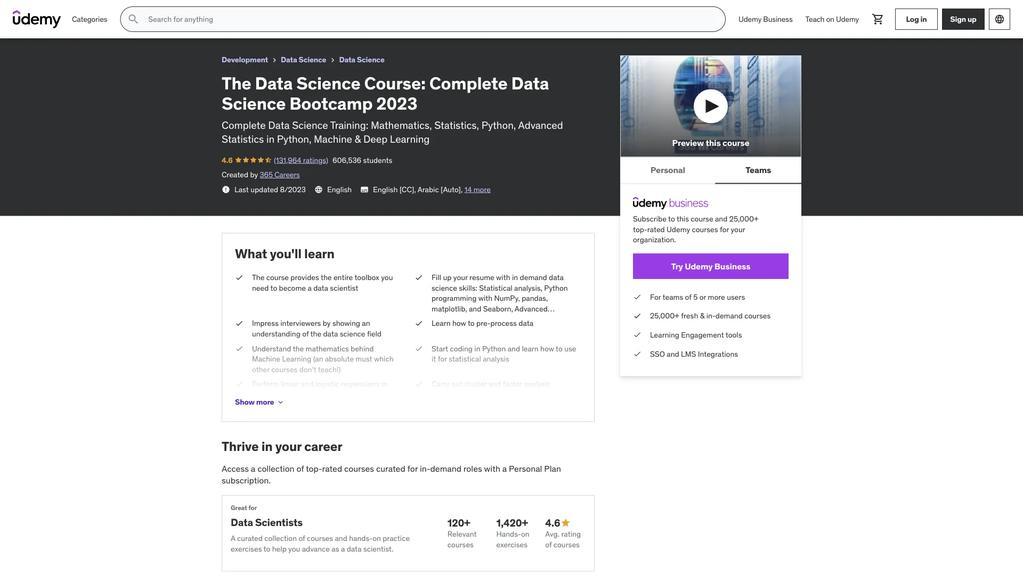 Task type: vqa. For each thing, say whether or not it's contained in the screenshot.
skills
no



Task type: describe. For each thing, give the bounding box(es) containing it.
xsmall image for start
[[415, 344, 423, 354]]

sign up link
[[943, 9, 985, 30]]

of inside impress interviewers by showing an understanding of the data science field
[[302, 329, 309, 339]]

deep inside fill up your resume with in demand data science skills: statistical analysis, python programming with numpy, pandas, matplotlib, and seaborn, advanced statistical analysis, tableau, machine learning with stats models and scikit-learn, deep learning with tensorflow
[[432, 336, 450, 345]]

tools
[[726, 330, 743, 340]]

your inside subscribe to this course and 25,000+ top‑rated udemy courses for your organization.
[[731, 225, 746, 234]]

data science for second the data science link from left
[[339, 55, 385, 65]]

0 horizontal spatial 606,536
[[91, 19, 119, 28]]

impress
[[252, 319, 279, 329]]

avg.
[[546, 530, 560, 540]]

integrations
[[698, 349, 739, 359]]

tab list containing personal
[[621, 157, 802, 184]]

for teams of 5 or more users
[[651, 292, 746, 302]]

1 vertical spatial (131,964 ratings)
[[274, 155, 328, 165]]

teach
[[806, 14, 825, 24]]

training:
[[330, 119, 369, 131]]

the data science course: complete data science bootcamp 2023 complete data science training: mathematics, statistics, python, advanced statistics in python, machine & deep learning
[[222, 72, 563, 146]]

shopping cart with 0 items image
[[872, 13, 885, 26]]

and right sso
[[667, 349, 680, 359]]

help
[[272, 545, 287, 554]]

1,420+
[[497, 517, 528, 530]]

0 horizontal spatial students
[[121, 19, 151, 28]]

xsmall image for learn
[[415, 319, 423, 329]]

submit search image
[[127, 13, 140, 26]]

xsmall image for understand
[[235, 344, 244, 354]]

english [cc], arabic [auto] , 14 more
[[373, 185, 491, 194]]

xsmall image for for
[[633, 292, 642, 303]]

udemy business link
[[733, 6, 800, 32]]

logistic
[[315, 380, 339, 389]]

show
[[235, 398, 255, 407]]

the inside the course provides the entire toolbox you need to become a data scientist
[[321, 273, 332, 283]]

fill
[[432, 273, 442, 283]]

pre-
[[477, 319, 491, 329]]

collection inside access a collection of top-rated courses curated for in-demand roles with a personal plan subscription.
[[258, 464, 295, 475]]

0 horizontal spatial how
[[453, 319, 466, 329]]

advance
[[302, 545, 330, 554]]

with down statistical
[[479, 294, 493, 303]]

personal button
[[621, 157, 716, 183]]

up for fill
[[443, 273, 452, 283]]

(an
[[313, 355, 323, 364]]

english for english [cc], arabic [auto] , 14 more
[[373, 185, 398, 194]]

what
[[235, 246, 267, 262]]

2 data science link from the left
[[339, 53, 385, 67]]

models
[[497, 325, 522, 335]]

field
[[367, 329, 382, 339]]

1 horizontal spatial &
[[700, 311, 705, 321]]

learning engagement tools
[[651, 330, 743, 340]]

data up tensorflow
[[519, 319, 534, 329]]

log
[[907, 14, 920, 24]]

in inside the data science course: complete data science bootcamp 2023 complete data science training: mathematics, statistics, python, advanced statistics in python, machine & deep learning
[[267, 133, 275, 146]]

course: for the data science course: complete data science bootcamp 2023 complete data science training: mathematics, statistics, python, advanced statistics in python, machine & deep learning
[[364, 72, 426, 94]]

absolute
[[325, 355, 354, 364]]

1 vertical spatial analysis,
[[466, 315, 494, 324]]

matplotlib,
[[432, 304, 467, 314]]

learn
[[432, 319, 451, 329]]

and inside great for data scientists a curated collection of courses and hands-on practice exercises to help you advance as a data scientist.
[[335, 534, 348, 544]]

thrive in your career
[[222, 439, 343, 455]]

access
[[222, 464, 249, 475]]

python inside perform linear and logistic regressions in python
[[252, 390, 276, 400]]

last
[[235, 185, 249, 194]]

great
[[231, 504, 247, 513]]

roles
[[464, 464, 482, 475]]

udemy image
[[13, 10, 61, 28]]

statistical
[[479, 283, 513, 293]]

scientists
[[255, 516, 303, 529]]

programming
[[432, 294, 477, 303]]

the course provides the entire toolbox you need to become a data scientist
[[252, 273, 393, 293]]

course inside the course provides the entire toolbox you need to become a data scientist
[[266, 273, 289, 283]]

120+ relevant courses
[[448, 517, 477, 550]]

subscribe
[[633, 214, 667, 224]]

created by 365 careers
[[222, 170, 300, 180]]

organization.
[[633, 235, 676, 245]]

learn,
[[558, 325, 577, 335]]

demand inside fill up your resume with in demand data science skills: statistical analysis, python programming with numpy, pandas, matplotlib, and seaborn, advanced statistical analysis, tableau, machine learning with stats models and scikit-learn, deep learning with tensorflow
[[520, 273, 547, 283]]

and up tensorflow
[[523, 325, 536, 335]]

users
[[727, 292, 746, 302]]

2 horizontal spatial demand
[[716, 311, 743, 321]]

linear
[[281, 380, 299, 389]]

a right roles at the bottom of the page
[[503, 464, 507, 475]]

english for english
[[327, 185, 352, 194]]

machine inside the data science course: complete data science bootcamp 2023 complete data science training: mathematics, statistics, python, advanced statistics in python, machine & deep learning
[[314, 133, 352, 146]]

start
[[432, 344, 448, 354]]

top-
[[306, 464, 322, 475]]

course inside subscribe to this course and 25,000+ top‑rated udemy courses for your organization.
[[691, 214, 714, 224]]

data inside great for data scientists a curated collection of courses and hands-on practice exercises to help you advance as a data scientist.
[[347, 545, 362, 554]]

the inside understand the mathematics behind machine learning (an absolute must which other courses don't teach!)
[[293, 344, 304, 354]]

mathematics,
[[371, 119, 432, 131]]

more for 14
[[474, 185, 491, 194]]

try udemy business
[[672, 261, 751, 272]]

mathematics
[[306, 344, 349, 354]]

advanced inside fill up your resume with in demand data science skills: statistical analysis, python programming with numpy, pandas, matplotlib, and seaborn, advanced statistical analysis, tableau, machine learning with stats models and scikit-learn, deep learning with tensorflow
[[515, 304, 548, 314]]

choose a language image
[[995, 14, 1006, 25]]

xsmall image inside show more button
[[276, 398, 285, 407]]

learning inside fill up your resume with in demand data science skills: statistical analysis, python programming with numpy, pandas, matplotlib, and seaborn, advanced statistical analysis, tableau, machine learning with stats models and scikit-learn, deep learning with tensorflow
[[432, 325, 461, 335]]

small image
[[561, 518, 571, 529]]

pandas,
[[522, 294, 548, 303]]

14 more button
[[465, 184, 491, 195]]

top‑rated
[[633, 225, 665, 234]]

teach!)
[[318, 365, 341, 375]]

learn how to pre-process data
[[432, 319, 534, 329]]

thrive
[[222, 439, 259, 455]]

with inside access a collection of top-rated courses curated for in-demand roles with a personal plan subscription.
[[484, 464, 501, 475]]

in right thrive
[[262, 439, 273, 455]]

your for thrive in your career
[[276, 439, 302, 455]]

and left factor
[[489, 380, 501, 389]]

1 data science link from the left
[[281, 53, 327, 67]]

course: for the data science course: complete data science bootcamp 2023
[[81, 5, 112, 15]]

the inside impress interviewers by showing an understanding of the data science field
[[311, 329, 322, 339]]

courses inside avg. rating of courses
[[554, 540, 580, 550]]

careers
[[275, 170, 300, 180]]

this inside button
[[706, 138, 721, 149]]

4.6 inside thrive in your career element
[[546, 517, 561, 530]]

entire
[[334, 273, 353, 283]]

demand inside access a collection of top-rated courses curated for in-demand roles with a personal plan subscription.
[[431, 464, 462, 475]]

science inside fill up your resume with in demand data science skills: statistical analysis, python programming with numpy, pandas, matplotlib, and seaborn, advanced statistical analysis, tableau, machine learning with stats models and scikit-learn, deep learning with tensorflow
[[432, 283, 457, 293]]

preview
[[673, 138, 704, 149]]

xsmall image for learning
[[633, 330, 642, 341]]

lms
[[681, 349, 697, 359]]

log in link
[[896, 9, 938, 30]]

0 horizontal spatial python,
[[277, 133, 312, 146]]

and inside perform linear and logistic regressions in python
[[301, 380, 314, 389]]

1 vertical spatial students
[[363, 155, 393, 165]]

advanced inside the data science course: complete data science bootcamp 2023 complete data science training: mathematics, statistics, python, advanced statistics in python, machine & deep learning
[[519, 119, 563, 131]]

development link
[[222, 53, 268, 67]]

closed captions image
[[361, 185, 369, 194]]

personal inside button
[[651, 165, 686, 176]]

bootcamp for the data science course: complete data science bootcamp 2023
[[211, 5, 253, 15]]

up for sign
[[968, 14, 977, 24]]

teach on udemy
[[806, 14, 860, 24]]

1 horizontal spatial python,
[[482, 119, 516, 131]]

need
[[252, 283, 269, 293]]

udemy inside subscribe to this course and 25,000+ top‑rated udemy courses for your organization.
[[667, 225, 691, 234]]

1 horizontal spatial 4.6
[[222, 155, 233, 165]]

0 horizontal spatial 4.6
[[9, 19, 19, 28]]

a up "subscription."
[[251, 464, 256, 475]]

analysis inside start coding in python and learn how to use it for statistical analysis
[[483, 355, 510, 364]]

sso
[[651, 349, 665, 359]]

data inside fill up your resume with in demand data science skills: statistical analysis, python programming with numpy, pandas, matplotlib, and seaborn, advanced statistical analysis, tableau, machine learning with stats models and scikit-learn, deep learning with tensorflow
[[549, 273, 564, 283]]

it
[[432, 355, 436, 364]]

1 vertical spatial 606,536 students
[[333, 155, 393, 165]]

collection inside great for data scientists a curated collection of courses and hands-on practice exercises to help you advance as a data scientist.
[[265, 534, 297, 544]]

and up learn how to pre-process data in the bottom of the page
[[469, 304, 482, 314]]

1 vertical spatial ratings)
[[303, 155, 328, 165]]

statistical inside fill up your resume with in demand data science skills: statistical analysis, python programming with numpy, pandas, matplotlib, and seaborn, advanced statistical analysis, tableau, machine learning with stats models and scikit-learn, deep learning with tensorflow
[[432, 315, 464, 324]]

bootcamp for the data science course: complete data science bootcamp 2023 complete data science training: mathematics, statistics, python, advanced statistics in python, machine & deep learning
[[290, 93, 373, 114]]

365 careers link
[[260, 170, 300, 180]]

1 horizontal spatial (131,964
[[274, 155, 301, 165]]

by inside impress interviewers by showing an understanding of the data science field
[[323, 319, 331, 329]]

courses inside 120+ relevant courses
[[448, 540, 474, 550]]

in inside start coding in python and learn how to use it for statistical analysis
[[475, 344, 481, 354]]

with up statistical
[[496, 273, 511, 283]]

course inside button
[[723, 138, 750, 149]]

perform linear and logistic regressions in python
[[252, 380, 388, 400]]

this inside subscribe to this course and 25,000+ top‑rated udemy courses for your organization.
[[677, 214, 689, 224]]

teams button
[[716, 157, 802, 183]]

categories
[[72, 14, 107, 24]]

in inside perform linear and logistic regressions in python
[[382, 380, 388, 389]]

development
[[222, 55, 268, 65]]

courses down users
[[745, 311, 771, 321]]

to inside start coding in python and learn how to use it for statistical analysis
[[556, 344, 563, 354]]

0 horizontal spatial learn
[[305, 246, 335, 262]]

scikit-
[[538, 325, 558, 335]]

learning inside the data science course: complete data science bootcamp 2023 complete data science training: mathematics, statistics, python, advanced statistics in python, machine & deep learning
[[390, 133, 430, 146]]

5
[[694, 292, 698, 302]]

1 horizontal spatial analysis
[[524, 380, 551, 389]]

tensorflow
[[496, 336, 534, 345]]

for inside start coding in python and learn how to use it for statistical analysis
[[438, 355, 447, 364]]

exercises inside "1,420+ hands-on exercises"
[[497, 540, 528, 550]]

of inside avg. rating of courses
[[546, 540, 552, 550]]

& inside the data science course: complete data science bootcamp 2023 complete data science training: mathematics, statistics, python, advanced statistics in python, machine & deep learning
[[355, 133, 361, 146]]

data scientists link
[[231, 516, 303, 529]]

preview this course
[[673, 138, 750, 149]]

xsmall image for carry
[[415, 379, 423, 390]]

the data science course: complete data science bootcamp 2023
[[9, 5, 275, 15]]

1 vertical spatial business
[[715, 261, 751, 272]]

statistical inside start coding in python and learn how to use it for statistical analysis
[[449, 355, 481, 364]]



Task type: locate. For each thing, give the bounding box(es) containing it.
which
[[374, 355, 394, 364]]

0 horizontal spatial 606,536 students
[[91, 19, 151, 28]]

more inside button
[[256, 398, 274, 407]]

up right fill
[[443, 273, 452, 283]]

of inside access a collection of top-rated courses curated for in-demand roles with a personal plan subscription.
[[297, 464, 304, 475]]

hands-
[[349, 534, 373, 544]]

fill up your resume with in demand data science skills: statistical analysis, python programming with numpy, pandas, matplotlib, and seaborn, advanced statistical analysis, tableau, machine learning with stats models and scikit-learn, deep learning with tensorflow
[[432, 273, 577, 345]]

25,000+ fresh & in-demand courses
[[651, 311, 771, 321]]

2 vertical spatial python
[[252, 390, 276, 400]]

0 vertical spatial science
[[432, 283, 457, 293]]

in-
[[707, 311, 716, 321], [420, 464, 431, 475]]

xsmall image
[[270, 56, 279, 65], [329, 56, 337, 65], [222, 186, 230, 194], [633, 330, 642, 341], [235, 379, 244, 390]]

1 vertical spatial analysis
[[524, 380, 551, 389]]

deep inside the data science course: complete data science bootcamp 2023 complete data science training: mathematics, statistics, python, advanced statistics in python, machine & deep learning
[[364, 133, 388, 146]]

udemy business
[[739, 14, 793, 24]]

analysis, up stats
[[466, 315, 494, 324]]

course: up mathematics,
[[364, 72, 426, 94]]

1 vertical spatial course
[[691, 214, 714, 224]]

0 vertical spatial demand
[[520, 273, 547, 283]]

a
[[231, 534, 235, 544]]

0 vertical spatial business
[[764, 14, 793, 24]]

25,000+ down teams
[[651, 311, 680, 321]]

you inside great for data scientists a curated collection of courses and hands-on practice exercises to help you advance as a data scientist.
[[289, 545, 300, 554]]

1 horizontal spatial bootcamp
[[290, 93, 373, 114]]

learning
[[452, 336, 479, 345]]

python up pandas,
[[545, 283, 568, 293]]

and up try udemy business
[[716, 214, 728, 224]]

with up 'learning'
[[463, 325, 477, 335]]

a down provides
[[308, 283, 312, 293]]

in right coding
[[475, 344, 481, 354]]

0 horizontal spatial english
[[327, 185, 352, 194]]

to down udemy business image
[[669, 214, 675, 224]]

and inside start coding in python and learn how to use it for statistical analysis
[[508, 344, 520, 354]]

0 vertical spatial analysis,
[[515, 283, 543, 293]]

data up scikit-
[[549, 273, 564, 283]]

for inside access a collection of top-rated courses curated for in-demand roles with a personal plan subscription.
[[408, 464, 418, 475]]

for
[[651, 292, 661, 302]]

xsmall image left start
[[415, 344, 423, 354]]

0 horizontal spatial science
[[340, 329, 366, 339]]

to inside subscribe to this course and 25,000+ top‑rated udemy courses for your organization.
[[669, 214, 675, 224]]

with
[[496, 273, 511, 283], [479, 294, 493, 303], [463, 325, 477, 335], [480, 336, 494, 345], [484, 464, 501, 475]]

0 horizontal spatial more
[[256, 398, 274, 407]]

1 horizontal spatial your
[[454, 273, 468, 283]]

courses down relevant
[[448, 540, 474, 550]]

2 horizontal spatial 4.6
[[546, 517, 561, 530]]

updated
[[251, 185, 278, 194]]

0 horizontal spatial analysis
[[483, 355, 510, 364]]

14
[[465, 185, 472, 194]]

1 horizontal spatial ratings)
[[303, 155, 328, 165]]

xsmall image down what
[[235, 273, 244, 283]]

0 vertical spatial your
[[731, 225, 746, 234]]

complete up statistics,
[[430, 72, 508, 94]]

2 data science from the left
[[339, 55, 385, 65]]

& down training:
[[355, 133, 361, 146]]

of left 5
[[685, 292, 692, 302]]

0 horizontal spatial by
[[250, 170, 258, 180]]

science
[[46, 5, 79, 15], [176, 5, 209, 15], [299, 55, 327, 65], [357, 55, 385, 65], [297, 72, 361, 94], [222, 93, 286, 114], [292, 119, 328, 131]]

0 vertical spatial 25,000+
[[730, 214, 759, 224]]

and down don't
[[301, 380, 314, 389]]

1 vertical spatial learn
[[522, 344, 539, 354]]

teams
[[746, 165, 772, 176]]

complete for the data science course: complete data science bootcamp 2023 complete data science training: mathematics, statistics, python, advanced statistics in python, machine & deep learning
[[430, 72, 508, 94]]

access a collection of top-rated courses curated for in-demand roles with a personal plan subscription.
[[222, 464, 561, 487]]

0 horizontal spatial deep
[[364, 133, 388, 146]]

0 horizontal spatial business
[[715, 261, 751, 272]]

1 vertical spatial collection
[[265, 534, 297, 544]]

on down the 1,420+
[[521, 530, 530, 540]]

on inside great for data scientists a curated collection of courses and hands-on practice exercises to help you advance as a data scientist.
[[373, 534, 381, 544]]

data science for 2nd the data science link from the right
[[281, 55, 327, 65]]

learning down mathematics,
[[390, 133, 430, 146]]

for inside subscribe to this course and 25,000+ top‑rated udemy courses for your organization.
[[720, 225, 729, 234]]

1 vertical spatial complete
[[430, 72, 508, 94]]

the up don't
[[293, 344, 304, 354]]

in inside fill up your resume with in demand data science skills: statistical analysis, python programming with numpy, pandas, matplotlib, and seaborn, advanced statistical analysis, tableau, machine learning with stats models and scikit-learn, deep learning with tensorflow
[[512, 273, 518, 283]]

xsmall image left learn
[[415, 319, 423, 329]]

python,
[[482, 119, 516, 131], [277, 133, 312, 146]]

of inside great for data scientists a curated collection of courses and hands-on practice exercises to help you advance as a data scientist.
[[299, 534, 305, 544]]

xsmall image for sso
[[633, 349, 642, 360]]

1 english from the left
[[327, 185, 352, 194]]

impress interviewers by showing an understanding of the data science field
[[252, 319, 382, 339]]

0 vertical spatial course
[[723, 138, 750, 149]]

learning up sso
[[651, 330, 680, 340]]

1 vertical spatial personal
[[509, 464, 542, 475]]

preview this course button
[[621, 55, 802, 157]]

0 vertical spatial 2023
[[255, 5, 275, 15]]

science
[[432, 283, 457, 293], [340, 329, 366, 339]]

tableau,
[[496, 315, 523, 324]]

1 vertical spatial machine
[[525, 315, 553, 324]]

science down fill
[[432, 283, 457, 293]]

for inside great for data scientists a curated collection of courses and hands-on practice exercises to help you advance as a data scientist.
[[249, 504, 257, 513]]

to left the pre-
[[468, 319, 475, 329]]

courses up linear
[[272, 365, 298, 375]]

science inside impress interviewers by showing an understanding of the data science field
[[340, 329, 366, 339]]

xsmall image for fill
[[415, 273, 423, 283]]

statistics
[[222, 133, 264, 146]]

teams
[[663, 292, 684, 302]]

machine inside fill up your resume with in demand data science skills: statistical analysis, python programming with numpy, pandas, matplotlib, and seaborn, advanced statistical analysis, tableau, machine learning with stats models and scikit-learn, deep learning with tensorflow
[[525, 315, 553, 324]]

collection down thrive in your career
[[258, 464, 295, 475]]

120+
[[448, 517, 471, 530]]

use
[[565, 344, 577, 354]]

0 horizontal spatial personal
[[509, 464, 542, 475]]

the down interviewers
[[311, 329, 322, 339]]

0 horizontal spatial ratings)
[[61, 19, 86, 28]]

606,536 students up closed captions icon
[[333, 155, 393, 165]]

understanding
[[252, 329, 301, 339]]

business
[[764, 14, 793, 24], [715, 261, 751, 272]]

Search for anything text field
[[146, 10, 713, 28]]

courses inside subscribe to this course and 25,000+ top‑rated udemy courses for your organization.
[[692, 225, 719, 234]]

exercises down hands-
[[497, 540, 528, 550]]

try udemy business link
[[633, 254, 789, 279]]

with right roles at the bottom of the page
[[484, 464, 501, 475]]

on inside teach on udemy link
[[827, 14, 835, 24]]

data up mathematics
[[323, 329, 338, 339]]

more right or on the bottom right of page
[[708, 292, 726, 302]]

more down perform
[[256, 398, 274, 407]]

0 vertical spatial deep
[[364, 133, 388, 146]]

xsmall image for the
[[235, 273, 244, 283]]

1 horizontal spatial deep
[[432, 336, 450, 345]]

python inside fill up your resume with in demand data science skills: statistical analysis, python programming with numpy, pandas, matplotlib, and seaborn, advanced statistical analysis, tableau, machine learning with stats models and scikit-learn, deep learning with tensorflow
[[545, 283, 568, 293]]

xsmall image left sso
[[633, 349, 642, 360]]

udemy business image
[[633, 197, 709, 210]]

courses right rated
[[344, 464, 374, 475]]

demand left roles at the bottom of the page
[[431, 464, 462, 475]]

must
[[356, 355, 373, 364]]

2023 for the data science course: complete data science bootcamp 2023
[[255, 5, 275, 15]]

your
[[731, 225, 746, 234], [454, 273, 468, 283], [276, 439, 302, 455]]

perform
[[252, 380, 279, 389]]

1 horizontal spatial (131,964 ratings)
[[274, 155, 328, 165]]

& right the fresh
[[700, 311, 705, 321]]

this down udemy business image
[[677, 214, 689, 224]]

machine up other
[[252, 355, 280, 364]]

understand the mathematics behind machine learning (an absolute must which other courses don't teach!)
[[252, 344, 394, 375]]

0 horizontal spatial up
[[443, 273, 452, 283]]

learning inside understand the mathematics behind machine learning (an absolute must which other courses don't teach!)
[[282, 355, 312, 364]]

more for or
[[708, 292, 726, 302]]

for
[[720, 225, 729, 234], [438, 355, 447, 364], [408, 464, 418, 475], [249, 504, 257, 513]]

demand up tools
[[716, 311, 743, 321]]

demand up pandas,
[[520, 273, 547, 283]]

1 horizontal spatial business
[[764, 14, 793, 24]]

complete up the statistics
[[222, 119, 266, 131]]

courses inside access a collection of top-rated courses curated for in-demand roles with a personal plan subscription.
[[344, 464, 374, 475]]

xsmall image left fill
[[415, 273, 423, 283]]

25,000+ inside subscribe to this course and 25,000+ top‑rated udemy courses for your organization.
[[730, 214, 759, 224]]

data inside great for data scientists a curated collection of courses and hands-on practice exercises to help you advance as a data scientist.
[[231, 516, 253, 529]]

relevant
[[448, 530, 477, 540]]

the inside the data science course: complete data science bootcamp 2023 complete data science training: mathematics, statistics, python, advanced statistics in python, machine & deep learning
[[222, 72, 251, 94]]

collection up help
[[265, 534, 297, 544]]

courses inside understand the mathematics behind machine learning (an absolute must which other courses don't teach!)
[[272, 365, 298, 375]]

up inside fill up your resume with in demand data science skills: statistical analysis, python programming with numpy, pandas, matplotlib, and seaborn, advanced statistical analysis, tableau, machine learning with stats models and scikit-learn, deep learning with tensorflow
[[443, 273, 452, 283]]

0 vertical spatial 606,536 students
[[91, 19, 151, 28]]

sign
[[951, 14, 967, 24]]

0 vertical spatial this
[[706, 138, 721, 149]]

courses down rating
[[554, 540, 580, 550]]

data science link
[[281, 53, 327, 67], [339, 53, 385, 67]]

4.6
[[9, 19, 19, 28], [222, 155, 233, 165], [546, 517, 561, 530]]

xsmall image left the fresh
[[633, 311, 642, 322]]

0 vertical spatial learn
[[305, 246, 335, 262]]

2 horizontal spatial machine
[[525, 315, 553, 324]]

learn inside start coding in python and learn how to use it for statistical analysis
[[522, 344, 539, 354]]

you
[[381, 273, 393, 283], [289, 545, 300, 554]]

the left entire on the top left of page
[[321, 273, 332, 283]]

regressions
[[341, 380, 380, 389]]

1 vertical spatial up
[[443, 273, 452, 283]]

of down avg.
[[546, 540, 552, 550]]

demand
[[520, 273, 547, 283], [716, 311, 743, 321], [431, 464, 462, 475]]

engagement
[[682, 330, 724, 340]]

606,536 students down the data science course: complete data science bootcamp 2023
[[91, 19, 151, 28]]

of
[[685, 292, 692, 302], [302, 329, 309, 339], [297, 464, 304, 475], [299, 534, 305, 544], [546, 540, 552, 550]]

skills:
[[459, 283, 478, 293]]

to inside great for data scientists a curated collection of courses and hands-on practice exercises to help you advance as a data scientist.
[[264, 545, 271, 554]]

1 horizontal spatial curated
[[376, 464, 406, 475]]

courses
[[692, 225, 719, 234], [745, 311, 771, 321], [272, 365, 298, 375], [344, 464, 374, 475], [307, 534, 333, 544], [448, 540, 474, 550], [554, 540, 580, 550]]

0 vertical spatial ratings)
[[61, 19, 86, 28]]

1 horizontal spatial by
[[323, 319, 331, 329]]

1 vertical spatial more
[[708, 292, 726, 302]]

your inside fill up your resume with in demand data science skills: statistical analysis, python programming with numpy, pandas, matplotlib, and seaborn, advanced statistical analysis, tableau, machine learning with stats models and scikit-learn, deep learning with tensorflow
[[454, 273, 468, 283]]

1 horizontal spatial course:
[[364, 72, 426, 94]]

machine inside understand the mathematics behind machine learning (an absolute must which other courses don't teach!)
[[252, 355, 280, 364]]

course language image
[[315, 186, 323, 194]]

1 vertical spatial deep
[[432, 336, 450, 345]]

2 vertical spatial complete
[[222, 119, 266, 131]]

deep down mathematics,
[[364, 133, 388, 146]]

a inside great for data scientists a curated collection of courses and hands-on practice exercises to help you advance as a data scientist.
[[341, 545, 345, 554]]

1 vertical spatial science
[[340, 329, 366, 339]]

course: left submit search icon
[[81, 5, 112, 15]]

log in
[[907, 14, 927, 24]]

how down scikit-
[[541, 344, 555, 354]]

0 vertical spatial 606,536
[[91, 19, 119, 28]]

1 horizontal spatial 606,536
[[333, 155, 362, 165]]

0 horizontal spatial machine
[[252, 355, 280, 364]]

bootcamp up development
[[211, 5, 253, 15]]

seaborn,
[[483, 304, 513, 314]]

the for the data science course: complete data science bootcamp 2023
[[9, 5, 23, 15]]

students down the data science course: complete data science bootcamp 2023
[[121, 19, 151, 28]]

course up become in the left of the page
[[266, 273, 289, 283]]

in right log
[[921, 14, 927, 24]]

xsmall image left carry
[[415, 379, 423, 390]]

the
[[9, 5, 23, 15], [222, 72, 251, 94], [252, 273, 265, 283]]

by left showing on the bottom left of the page
[[323, 319, 331, 329]]

stats
[[479, 325, 495, 335]]

process
[[491, 319, 517, 329]]

1 horizontal spatial 25,000+
[[730, 214, 759, 224]]

machine up scikit-
[[525, 315, 553, 324]]

0 vertical spatial analysis
[[483, 355, 510, 364]]

categories button
[[66, 6, 114, 32]]

learning up start
[[432, 325, 461, 335]]

as
[[332, 545, 339, 554]]

0 vertical spatial by
[[250, 170, 258, 180]]

last updated 8/2023
[[235, 185, 306, 194]]

xsmall image left impress
[[235, 319, 244, 329]]

your for fill up your resume with in demand data science skills: statistical analysis, python programming with numpy, pandas, matplotlib, and seaborn, advanced statistical analysis, tableau, machine learning with stats models and scikit-learn, deep learning with tensorflow
[[454, 273, 468, 283]]

complete for the data science course: complete data science bootcamp 2023
[[114, 5, 153, 15]]

and up as
[[335, 534, 348, 544]]

2023 for the data science course: complete data science bootcamp 2023 complete data science training: mathematics, statistics, python, advanced statistics in python, machine & deep learning
[[377, 93, 418, 114]]

0 vertical spatial collection
[[258, 464, 295, 475]]

courses inside great for data scientists a curated collection of courses and hands-on practice exercises to help you advance as a data scientist.
[[307, 534, 333, 544]]

1 horizontal spatial in-
[[707, 311, 716, 321]]

a
[[308, 283, 312, 293], [251, 464, 256, 475], [503, 464, 507, 475], [341, 545, 345, 554]]

bootcamp inside the data science course: complete data science bootcamp 2023 complete data science training: mathematics, statistics, python, advanced statistics in python, machine & deep learning
[[290, 93, 373, 114]]

1 vertical spatial the
[[311, 329, 322, 339]]

on inside "1,420+ hands-on exercises"
[[521, 530, 530, 540]]

practice
[[383, 534, 410, 544]]

english right closed captions icon
[[373, 185, 398, 194]]

1 horizontal spatial this
[[706, 138, 721, 149]]

1 horizontal spatial python
[[483, 344, 506, 354]]

1 horizontal spatial more
[[474, 185, 491, 194]]

learn up provides
[[305, 246, 335, 262]]

rating
[[562, 530, 581, 540]]

course up 'teams'
[[723, 138, 750, 149]]

scientist
[[330, 283, 359, 293]]

1 horizontal spatial demand
[[520, 273, 547, 283]]

xsmall image
[[235, 273, 244, 283], [415, 273, 423, 283], [633, 292, 642, 303], [633, 311, 642, 322], [235, 319, 244, 329], [415, 319, 423, 329], [235, 344, 244, 354], [415, 344, 423, 354], [633, 349, 642, 360], [415, 379, 423, 390], [276, 398, 285, 407]]

science down showing on the bottom left of the page
[[340, 329, 366, 339]]

personal inside access a collection of top-rated courses curated for in-demand roles with a personal plan subscription.
[[509, 464, 542, 475]]

the for the course provides the entire toolbox you need to become a data scientist
[[252, 273, 265, 283]]

1 horizontal spatial exercises
[[497, 540, 528, 550]]

0 horizontal spatial you
[[289, 545, 300, 554]]

a inside the course provides the entire toolbox you need to become a data scientist
[[308, 283, 312, 293]]

2 vertical spatial your
[[276, 439, 302, 455]]

of up advance
[[299, 534, 305, 544]]

plan
[[545, 464, 561, 475]]

show more button
[[235, 392, 285, 413]]

1 horizontal spatial 606,536 students
[[333, 155, 393, 165]]

xsmall image for impress
[[235, 319, 244, 329]]

python inside start coding in python and learn how to use it for statistical analysis
[[483, 344, 506, 354]]

exercises inside great for data scientists a curated collection of courses and hands-on practice exercises to help you advance as a data scientist.
[[231, 545, 262, 554]]

0 vertical spatial curated
[[376, 464, 406, 475]]

up right sign
[[968, 14, 977, 24]]

how
[[453, 319, 466, 329], [541, 344, 555, 354]]

deep down learn
[[432, 336, 450, 345]]

become
[[279, 283, 306, 293]]

0 horizontal spatial your
[[276, 439, 302, 455]]

bootcamp
[[211, 5, 253, 15], [290, 93, 373, 114]]

python, up careers on the left top
[[277, 133, 312, 146]]

xsmall image for 25,000+
[[633, 311, 642, 322]]

curated inside access a collection of top-rated courses curated for in-demand roles with a personal plan subscription.
[[376, 464, 406, 475]]

python down stats
[[483, 344, 506, 354]]

python down perform
[[252, 390, 276, 400]]

showing
[[333, 319, 360, 329]]

your left career
[[276, 439, 302, 455]]

analysis,
[[515, 283, 543, 293], [466, 315, 494, 324]]

1 vertical spatial 606,536
[[333, 155, 362, 165]]

1 vertical spatial python
[[483, 344, 506, 354]]

sign up
[[951, 14, 977, 24]]

data down 'hands-' in the bottom of the page
[[347, 545, 362, 554]]

don't
[[300, 365, 317, 375]]

analysis, up pandas,
[[515, 283, 543, 293]]

0 horizontal spatial 2023
[[255, 5, 275, 15]]

great for data scientists a curated collection of courses and hands-on practice exercises to help you advance as a data scientist.
[[231, 504, 410, 554]]

learn down scikit-
[[522, 344, 539, 354]]

1 data science from the left
[[281, 55, 327, 65]]

2 english from the left
[[373, 185, 398, 194]]

0 horizontal spatial the
[[9, 5, 23, 15]]

start coding in python and learn how to use it for statistical analysis
[[432, 344, 577, 364]]

1 horizontal spatial you
[[381, 273, 393, 283]]

0 horizontal spatial exercises
[[231, 545, 262, 554]]

1,420+ hands-on exercises
[[497, 517, 530, 550]]

to left use
[[556, 344, 563, 354]]

0 vertical spatial (131,964 ratings)
[[32, 19, 86, 28]]

xsmall image for last
[[222, 186, 230, 194]]

thrive in your career element
[[222, 439, 595, 576]]

tab list
[[621, 157, 802, 184]]

hands-
[[497, 530, 521, 540]]

606,536 up closed captions icon
[[333, 155, 362, 165]]

1 vertical spatial curated
[[237, 534, 263, 544]]

curated inside great for data scientists a curated collection of courses and hands-on practice exercises to help you advance as a data scientist.
[[237, 534, 263, 544]]

on right teach
[[827, 14, 835, 24]]

try
[[672, 261, 683, 272]]

1 horizontal spatial personal
[[651, 165, 686, 176]]

avg. rating of courses
[[546, 530, 581, 550]]

1 horizontal spatial learn
[[522, 344, 539, 354]]

in- inside access a collection of top-rated courses curated for in-demand roles with a personal plan subscription.
[[420, 464, 431, 475]]

0 horizontal spatial this
[[677, 214, 689, 224]]

with down stats
[[480, 336, 494, 345]]

1 vertical spatial 25,000+
[[651, 311, 680, 321]]

you inside the course provides the entire toolbox you need to become a data scientist
[[381, 273, 393, 283]]

how inside start coding in python and learn how to use it for statistical analysis
[[541, 344, 555, 354]]

in up statistical
[[512, 273, 518, 283]]

course: inside the data science course: complete data science bootcamp 2023 complete data science training: mathematics, statistics, python, advanced statistics in python, machine & deep learning
[[364, 72, 426, 94]]

business up users
[[715, 261, 751, 272]]

students
[[121, 19, 151, 28], [363, 155, 393, 165]]

english right course language icon
[[327, 185, 352, 194]]

learning up don't
[[282, 355, 312, 364]]

statistical down matplotlib, on the bottom left
[[432, 315, 464, 324]]

to inside the course provides the entire toolbox you need to become a data scientist
[[271, 283, 277, 293]]

1 vertical spatial demand
[[716, 311, 743, 321]]

0 vertical spatial (131,964
[[32, 19, 59, 28]]

personal left plan
[[509, 464, 542, 475]]

2 horizontal spatial complete
[[430, 72, 508, 94]]

0 horizontal spatial curated
[[237, 534, 263, 544]]

analysis right factor
[[524, 380, 551, 389]]

0 horizontal spatial on
[[373, 534, 381, 544]]

2 vertical spatial the
[[252, 273, 265, 283]]

xsmall image left for
[[633, 292, 642, 303]]

to right need
[[271, 283, 277, 293]]

collection
[[258, 464, 295, 475], [265, 534, 297, 544]]

the for the data science course: complete data science bootcamp 2023 complete data science training: mathematics, statistics, python, advanced statistics in python, machine & deep learning
[[222, 72, 251, 94]]

factor
[[503, 380, 523, 389]]

and inside subscribe to this course and 25,000+ top‑rated udemy courses for your organization.
[[716, 214, 728, 224]]

(131,964
[[32, 19, 59, 28], [274, 155, 301, 165]]

data inside the course provides the entire toolbox you need to become a data scientist
[[314, 283, 328, 293]]

xsmall image for perform
[[235, 379, 244, 390]]

scientist.
[[364, 545, 394, 554]]

1 vertical spatial course:
[[364, 72, 426, 94]]

2023 inside the data science course: complete data science bootcamp 2023 complete data science training: mathematics, statistics, python, advanced statistics in python, machine & deep learning
[[377, 93, 418, 114]]

courses up advance
[[307, 534, 333, 544]]

1 horizontal spatial english
[[373, 185, 398, 194]]

in- left roles at the bottom of the page
[[420, 464, 431, 475]]

created
[[222, 170, 249, 180]]

data inside impress interviewers by showing an understanding of the data science field
[[323, 329, 338, 339]]

2 horizontal spatial python
[[545, 283, 568, 293]]

0 vertical spatial advanced
[[519, 119, 563, 131]]

students up closed captions icon
[[363, 155, 393, 165]]

carry
[[432, 380, 450, 389]]

the inside the course provides the entire toolbox you need to become a data scientist
[[252, 273, 265, 283]]

xsmall image down linear
[[276, 398, 285, 407]]

data down provides
[[314, 283, 328, 293]]

606,536 left submit search icon
[[91, 19, 119, 28]]



